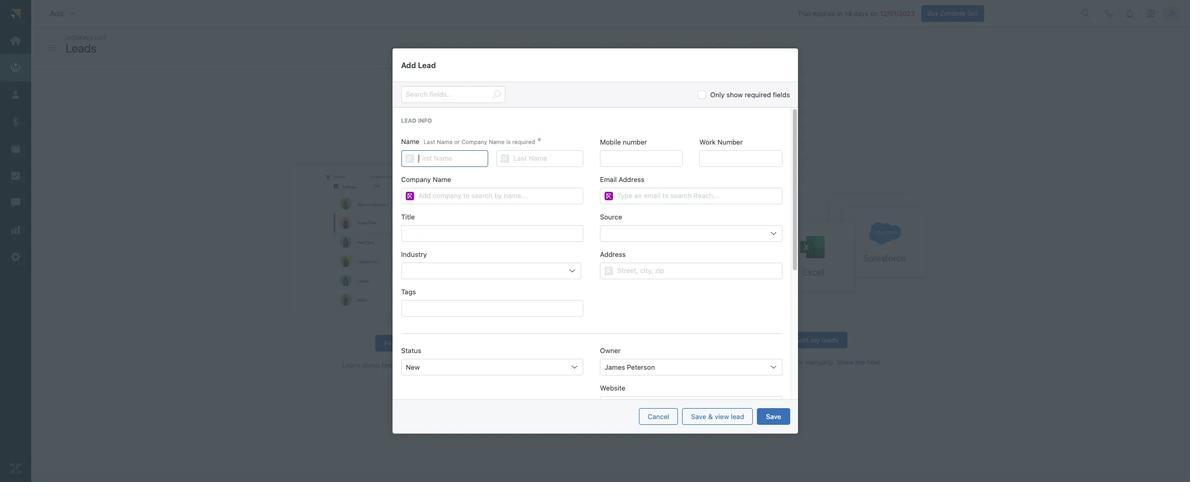 Task type: locate. For each thing, give the bounding box(es) containing it.
1 vertical spatial learn
[[343, 361, 360, 369]]

1 vertical spatial lead
[[401, 117, 417, 124]]

you're
[[549, 123, 568, 132]]

1 horizontal spatial learn
[[634, 123, 651, 132]]

0 vertical spatial add
[[50, 9, 63, 17]]

lead inside create targeted lead lists with access to over 20 million businesses and 395 million prospect records. or import the leads you're already working on. learn about
[[481, 112, 494, 121]]

or
[[455, 138, 460, 145]]

name down first name "field"
[[433, 175, 451, 183]]

0 vertical spatial learn
[[634, 123, 651, 132]]

show me how link
[[837, 358, 880, 367]]

bell image
[[1126, 9, 1135, 17]]

working list leads
[[66, 34, 107, 55]]

expires
[[813, 9, 836, 17]]

leads inside create targeted lead lists with access to over 20 million businesses and 395 million prospect records. or import the leads you're already working on. learn about
[[530, 123, 547, 132]]

0 horizontal spatial add
[[50, 9, 63, 17]]

save
[[692, 412, 707, 421], [767, 412, 782, 421]]

prospect
[[693, 112, 721, 121]]

0 horizontal spatial lead
[[481, 112, 494, 121]]

2 save from the left
[[767, 412, 782, 421]]

name left last
[[401, 137, 420, 145]]

1 horizontal spatial save
[[767, 412, 782, 421]]

Last Name field
[[514, 151, 579, 166]]

lead left lists
[[481, 112, 494, 121]]

0 vertical spatial lead
[[481, 112, 494, 121]]

address down mobile number field on the top right
[[619, 175, 645, 183]]

1 horizontal spatial million
[[670, 112, 691, 121]]

name left is
[[489, 138, 505, 145]]

with right lists
[[511, 112, 524, 121]]

1 vertical spatial about
[[362, 361, 380, 369]]

save right view
[[767, 412, 782, 421]]

1 save from the left
[[692, 412, 707, 421]]

save for save
[[767, 412, 782, 421]]

calls image
[[1106, 9, 1114, 17]]

with left reach
[[439, 361, 452, 369]]

leads
[[530, 123, 547, 132], [822, 336, 839, 344], [415, 339, 432, 347], [787, 358, 804, 366], [420, 361, 437, 369]]

access
[[526, 112, 548, 121]]

learn down "and"
[[634, 123, 651, 132]]

on
[[871, 9, 879, 17]]

1 vertical spatial add
[[401, 60, 416, 70]]

or, add your leads manually. show me how
[[747, 358, 880, 366]]

save & view lead button
[[683, 409, 754, 425]]

about down 395 on the top of page
[[653, 123, 671, 132]]

lead right view
[[731, 412, 745, 421]]

0 horizontal spatial save
[[692, 412, 707, 421]]

million
[[583, 112, 604, 121], [670, 112, 691, 121]]

1 horizontal spatial company
[[462, 138, 488, 145]]

0 horizontal spatial with
[[439, 361, 452, 369]]

million right 395 on the top of page
[[670, 112, 691, 121]]

website
[[600, 384, 626, 392]]

reach fill image
[[501, 154, 510, 163]]

Mobile number field
[[605, 151, 679, 166]]

0 horizontal spatial company
[[401, 175, 431, 183]]

0 vertical spatial company
[[462, 138, 488, 145]]

trial expires in 14 days on 12/01/2023
[[798, 9, 916, 17]]

leads up 'finding new leads with reach' link
[[415, 339, 432, 347]]

required right is
[[513, 138, 535, 145]]

lead
[[481, 112, 494, 121], [731, 412, 745, 421]]

add inside add button
[[50, 9, 63, 17]]

million up already
[[583, 112, 604, 121]]

james peterson
[[605, 363, 655, 371]]

trial
[[798, 9, 811, 17]]

about
[[653, 123, 671, 132], [362, 361, 380, 369]]

with inside create targeted lead lists with access to over 20 million businesses and 395 million prospect records. or import the leads you're already working on. learn about
[[511, 112, 524, 121]]

finding new leads with reach link
[[382, 361, 474, 370]]

me
[[856, 358, 866, 366]]

required up or
[[745, 90, 772, 99]]

reach fill image for address
[[605, 267, 613, 275]]

0 vertical spatial lead
[[418, 60, 436, 70]]

0 vertical spatial with
[[511, 112, 524, 121]]

james
[[605, 363, 626, 371]]

buy zendesk sell button
[[922, 5, 985, 22]]

find
[[385, 339, 398, 347]]

0 vertical spatial address
[[619, 175, 645, 183]]

0 vertical spatial new
[[400, 339, 413, 347]]

new down "status"
[[406, 361, 419, 369]]

new button
[[401, 359, 584, 375]]

name
[[401, 137, 420, 145], [437, 138, 453, 145], [489, 138, 505, 145], [433, 175, 451, 183]]

None field
[[404, 300, 581, 316]]

1 horizontal spatial with
[[511, 112, 524, 121]]

address down "source"
[[600, 250, 626, 258]]

lead left info
[[401, 117, 417, 124]]

owner
[[600, 346, 621, 355]]

learn left finding
[[343, 361, 360, 369]]

search image
[[1082, 9, 1090, 17], [492, 90, 501, 99]]

reach
[[454, 361, 474, 369]]

lists
[[496, 112, 509, 121]]

1 horizontal spatial add
[[401, 60, 416, 70]]

only show required fields
[[711, 90, 791, 99]]

add up search fields... field
[[401, 60, 416, 70]]

1 vertical spatial lead
[[731, 412, 745, 421]]

import
[[760, 112, 781, 121]]

1 horizontal spatial lead
[[731, 412, 745, 421]]

reach fill image
[[406, 154, 414, 163], [406, 192, 414, 200], [605, 192, 613, 200], [605, 267, 613, 275]]

source
[[600, 213, 623, 221]]

save left &
[[692, 412, 707, 421]]

leads down access
[[530, 123, 547, 132]]

0 vertical spatial search image
[[1082, 9, 1090, 17]]

0 horizontal spatial million
[[583, 112, 604, 121]]

1 million from the left
[[583, 112, 604, 121]]

working
[[66, 34, 93, 41]]

1 vertical spatial required
[[513, 138, 535, 145]]

already
[[570, 123, 593, 132]]

with
[[511, 112, 524, 121], [439, 361, 452, 369]]

leads right new at the bottom left of the page
[[420, 361, 437, 369]]

1 horizontal spatial lead
[[418, 60, 436, 70]]

add
[[50, 9, 63, 17], [401, 60, 416, 70]]

required
[[745, 90, 772, 99], [513, 138, 535, 145]]

lead up search fields... field
[[418, 60, 436, 70]]

2 million from the left
[[670, 112, 691, 121]]

cancel button
[[639, 409, 679, 425]]

businesses
[[605, 112, 641, 121]]

address
[[619, 175, 645, 183], [600, 250, 626, 258]]

new right find
[[400, 339, 413, 347]]

your
[[771, 358, 785, 366]]

reach fill image for company name
[[406, 192, 414, 200]]

1 horizontal spatial required
[[745, 90, 772, 99]]

over
[[558, 112, 571, 121]]

0 horizontal spatial search image
[[492, 90, 501, 99]]

add left chevron down image
[[50, 9, 63, 17]]

lead
[[418, 60, 436, 70], [401, 117, 417, 124]]

mobile
[[600, 138, 621, 146]]

0 vertical spatial about
[[653, 123, 671, 132]]

add lead
[[401, 60, 436, 70]]

about left finding
[[362, 361, 380, 369]]

last
[[424, 138, 435, 145]]

search image up lists
[[492, 90, 501, 99]]

1 horizontal spatial about
[[653, 123, 671, 132]]

1 vertical spatial company
[[401, 175, 431, 183]]

show
[[727, 90, 743, 99]]

1 vertical spatial with
[[439, 361, 452, 369]]

leads
[[66, 41, 97, 55]]

search image left calls icon
[[1082, 9, 1090, 17]]

name last name or company name is required
[[401, 137, 535, 145]]

company up title
[[401, 175, 431, 183]]

view
[[715, 412, 730, 421]]

sell
[[968, 9, 979, 17]]

show
[[837, 358, 854, 366]]

status
[[401, 346, 422, 355]]

company right or
[[462, 138, 488, 145]]

0 horizontal spatial required
[[513, 138, 535, 145]]

company
[[462, 138, 488, 145], [401, 175, 431, 183]]



Task type: describe. For each thing, give the bounding box(es) containing it.
add for add lead
[[401, 60, 416, 70]]

working
[[595, 123, 620, 132]]

info
[[418, 117, 432, 124]]

targeted
[[452, 112, 479, 121]]

import my leads button
[[780, 332, 848, 349]]

1 vertical spatial search image
[[492, 90, 501, 99]]

peterson
[[627, 363, 655, 371]]

how
[[868, 358, 880, 366]]

about inside create targeted lead lists with access to over 20 million businesses and 395 million prospect records. or import the leads you're already working on. learn about
[[653, 123, 671, 132]]

tags
[[401, 287, 416, 296]]

zendesk
[[941, 9, 966, 17]]

leads right your
[[787, 358, 804, 366]]

manually.
[[806, 358, 835, 366]]

company name
[[401, 175, 451, 183]]

save for save & view lead
[[692, 412, 707, 421]]

0 horizontal spatial lead
[[401, 117, 417, 124]]

jp
[[1168, 9, 1176, 18]]

Work Number field
[[705, 151, 778, 166]]

industry
[[401, 250, 427, 258]]

in
[[838, 9, 843, 17]]

0 horizontal spatial about
[[362, 361, 380, 369]]

company inside name last name or company name is required
[[462, 138, 488, 145]]

the
[[782, 112, 793, 121]]

&
[[709, 412, 713, 421]]

0 vertical spatial required
[[745, 90, 772, 99]]

First Name field
[[419, 151, 484, 166]]

395
[[656, 112, 669, 121]]

find new leads button
[[376, 335, 440, 352]]

number
[[623, 138, 647, 146]]

cancel
[[648, 412, 670, 421]]

number
[[718, 138, 743, 146]]

only
[[711, 90, 725, 99]]

find new leads
[[385, 339, 432, 347]]

on.
[[622, 123, 632, 132]]

and
[[642, 112, 654, 121]]

20
[[573, 112, 581, 121]]

finding
[[382, 361, 404, 369]]

1 horizontal spatial search image
[[1082, 9, 1090, 17]]

jp button
[[1164, 5, 1180, 22]]

required inside name last name or company name is required
[[513, 138, 535, 145]]

Address field
[[618, 263, 778, 279]]

mobile number
[[600, 138, 647, 146]]

Email Address field
[[618, 188, 778, 204]]

lead info
[[401, 117, 432, 124]]

records.
[[723, 112, 749, 121]]

save & view lead
[[692, 412, 745, 421]]

or
[[750, 112, 758, 121]]

zendesk image
[[9, 462, 22, 476]]

work number
[[700, 138, 743, 146]]

add
[[757, 358, 769, 366]]

1 vertical spatial address
[[600, 250, 626, 258]]

new
[[406, 363, 420, 371]]

save button
[[758, 409, 791, 425]]

title
[[401, 213, 415, 221]]

fields
[[773, 90, 791, 99]]

name left or
[[437, 138, 453, 145]]

email
[[600, 175, 617, 183]]

learn about finding new leads with reach
[[343, 361, 474, 369]]

new inside button
[[400, 339, 413, 347]]

add for add
[[50, 9, 63, 17]]

days
[[854, 9, 869, 17]]

email address
[[600, 175, 645, 183]]

Company Name field
[[419, 188, 579, 204]]

or,
[[747, 358, 755, 366]]

lead inside button
[[731, 412, 745, 421]]

1 vertical spatial new
[[406, 361, 419, 369]]

leads right my
[[822, 336, 839, 344]]

import
[[789, 336, 809, 344]]

to
[[549, 112, 556, 121]]

Search fields... field
[[406, 87, 488, 102]]

reach fill image for email address
[[605, 192, 613, 200]]

14
[[845, 9, 852, 17]]

asterisk image
[[538, 138, 542, 146]]

buy
[[928, 9, 939, 17]]

learn inside create targeted lead lists with access to over 20 million businesses and 395 million prospect records. or import the leads you're already working on. learn about
[[634, 123, 651, 132]]

zendesk products image
[[1148, 10, 1155, 17]]

create
[[429, 112, 450, 121]]

12/01/2023
[[881, 9, 916, 17]]

work
[[700, 138, 716, 146]]

Title field
[[406, 226, 579, 241]]

buy zendesk sell
[[928, 9, 979, 17]]

0 horizontal spatial learn
[[343, 361, 360, 369]]

Website field
[[618, 397, 778, 412]]

import my leads
[[789, 336, 839, 344]]

my
[[811, 336, 821, 344]]

james peterson button
[[600, 359, 783, 375]]

create targeted lead lists with access to over 20 million businesses and 395 million prospect records. or import the leads you're already working on. learn about
[[429, 112, 793, 132]]

add button
[[42, 3, 84, 24]]

chevron down image
[[68, 9, 76, 17]]

is
[[507, 138, 511, 145]]

list
[[95, 34, 107, 41]]



Task type: vqa. For each thing, say whether or not it's contained in the screenshot.
FILTERS
no



